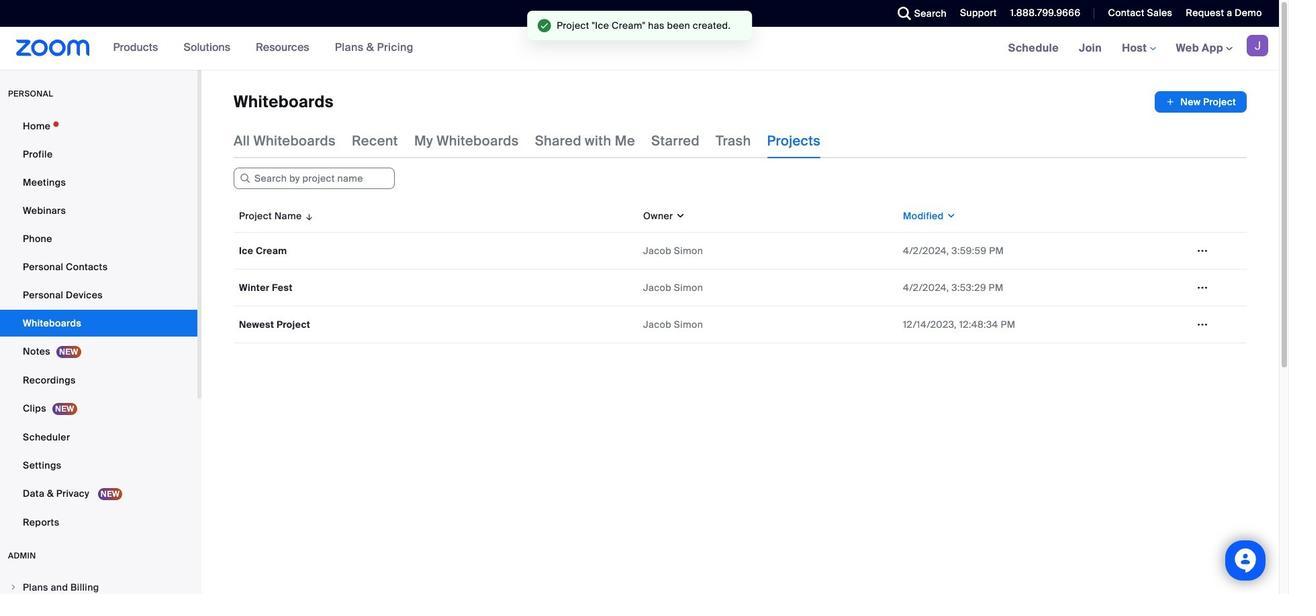 Task type: describe. For each thing, give the bounding box(es) containing it.
zoom logo image
[[16, 40, 90, 56]]

3 edit project image from the top
[[1192, 319, 1213, 331]]

personal menu menu
[[0, 113, 197, 538]]

1 edit project image from the top
[[1192, 245, 1213, 257]]

success image
[[538, 19, 551, 32]]

Search text field
[[234, 168, 395, 189]]

right image
[[9, 584, 17, 592]]

1 down image from the left
[[673, 210, 686, 223]]



Task type: locate. For each thing, give the bounding box(es) containing it.
2 vertical spatial edit project image
[[1192, 319, 1213, 331]]

banner
[[0, 27, 1279, 71]]

menu item
[[0, 575, 197, 595]]

application
[[234, 200, 1257, 354]]

down image
[[673, 210, 686, 223], [944, 210, 956, 223]]

profile picture image
[[1247, 35, 1268, 56]]

arrow down image
[[302, 208, 314, 224]]

0 vertical spatial edit project image
[[1192, 245, 1213, 257]]

1 horizontal spatial down image
[[944, 210, 956, 223]]

1 vertical spatial edit project image
[[1192, 282, 1213, 294]]

2 down image from the left
[[944, 210, 956, 223]]

0 horizontal spatial down image
[[673, 210, 686, 223]]

meetings navigation
[[998, 27, 1279, 71]]

2 edit project image from the top
[[1192, 282, 1213, 294]]

tabs of all whiteboard page tab list
[[234, 124, 821, 158]]

add image
[[1166, 95, 1175, 109]]

product information navigation
[[103, 27, 424, 70]]

edit project image
[[1192, 245, 1213, 257], [1192, 282, 1213, 294], [1192, 319, 1213, 331]]



Task type: vqa. For each thing, say whether or not it's contained in the screenshot.
products
no



